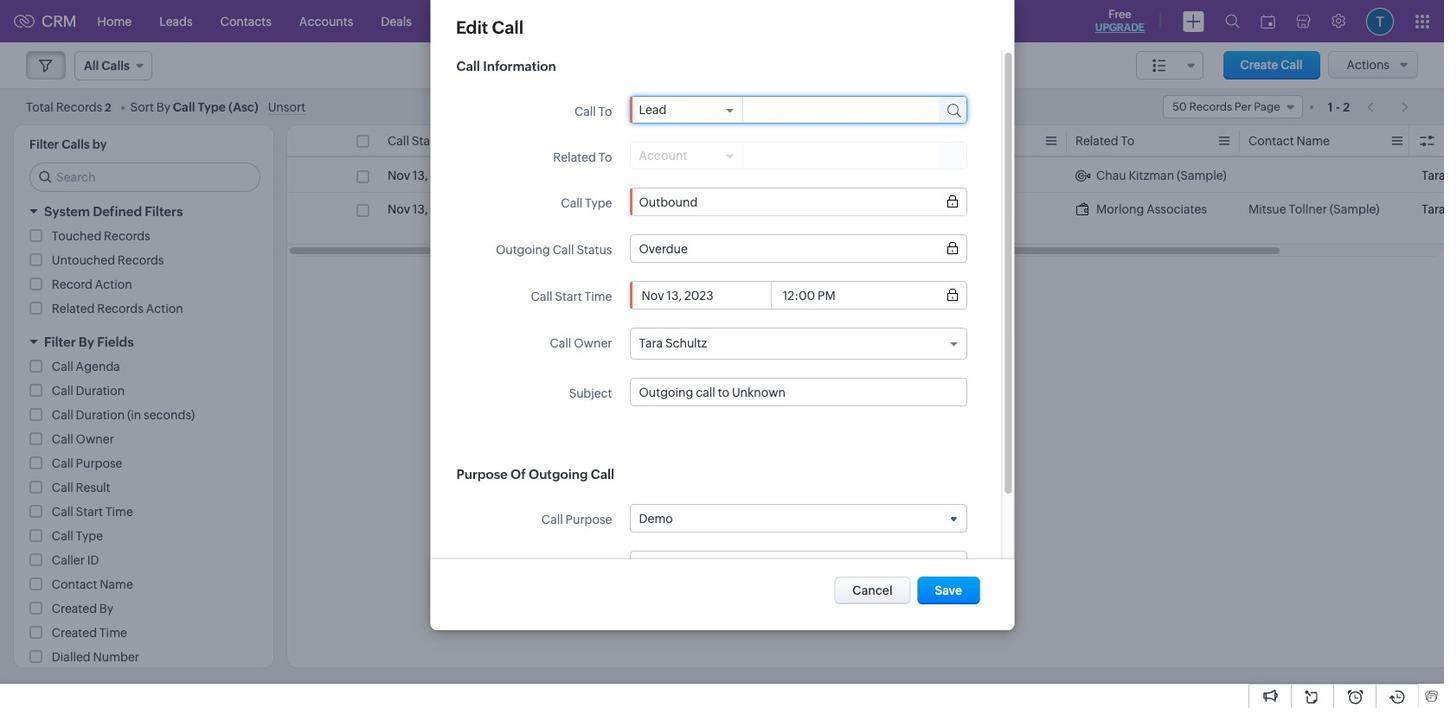 Task type: locate. For each thing, give the bounding box(es) containing it.
tollner
[[1289, 203, 1327, 216], [561, 220, 599, 234]]

created time
[[52, 627, 127, 640]]

by for fields
[[79, 335, 94, 350]]

pm right 12:24
[[494, 169, 512, 183]]

tara schultz
[[639, 337, 707, 350]]

contact name down 'id'
[[52, 578, 133, 592]]

13, up nov 13, 2023 12:00 pm
[[413, 169, 428, 183]]

12:24
[[462, 169, 492, 183]]

related up chau
[[1076, 134, 1119, 148]]

lead down the account
[[645, 169, 672, 183]]

created by
[[52, 602, 113, 616]]

2 vertical spatial (sample)
[[602, 220, 652, 234]]

agenda
[[76, 360, 120, 374]]

owner
[[574, 337, 612, 350], [76, 433, 114, 447]]

0 vertical spatial call purpose
[[52, 457, 122, 471]]

0 horizontal spatial call type
[[52, 530, 103, 543]]

accounts
[[299, 14, 353, 28]]

call to
[[574, 105, 612, 119]]

1 vertical spatial name
[[100, 578, 133, 592]]

0 vertical spatial contact name
[[1249, 134, 1330, 148]]

2 2023 from the top
[[430, 203, 460, 216]]

action up related records action
[[95, 278, 132, 292]]

contact down caller id
[[52, 578, 97, 592]]

type inside call type *
[[758, 133, 785, 147]]

contact down 'create call' button
[[1249, 134, 1294, 148]]

0 horizontal spatial 2
[[105, 101, 111, 114]]

0 horizontal spatial with
[[618, 169, 642, 183]]

2023
[[430, 169, 460, 183], [430, 203, 460, 216]]

action
[[95, 278, 132, 292], [146, 302, 183, 316]]

outgoing left status
[[495, 243, 550, 257]]

2023 left 12:00
[[430, 203, 460, 216]]

13, down nov 13, 2023 12:24 pm
[[413, 203, 428, 216]]

2 created from the top
[[52, 627, 97, 640]]

1 horizontal spatial call start time
[[388, 134, 469, 148]]

nov down nov 13, 2023 12:24 pm
[[388, 203, 410, 216]]

1 horizontal spatial related to
[[1076, 134, 1135, 148]]

by up created time
[[99, 602, 113, 616]]

0 vertical spatial name
[[1297, 134, 1330, 148]]

1 mitsue from the left
[[673, 203, 711, 216]]

call start time up nov 13, 2023 12:24 pm
[[388, 134, 469, 148]]

by right sort
[[156, 100, 170, 114]]

1 vertical spatial 2023
[[430, 203, 460, 216]]

created up created time
[[52, 602, 97, 616]]

Account field
[[639, 149, 733, 163]]

type left *
[[758, 133, 785, 147]]

outbound for mitsue
[[734, 203, 793, 216]]

nov 13, 2023 12:00 pm
[[388, 203, 515, 216]]

0 vertical spatial subject
[[561, 134, 604, 148]]

call
[[492, 17, 524, 37], [1281, 58, 1303, 72], [456, 59, 480, 74], [173, 100, 195, 114], [574, 105, 596, 119], [734, 133, 755, 147], [388, 134, 409, 148], [903, 134, 924, 148], [1422, 134, 1443, 148], [561, 196, 582, 210], [561, 203, 582, 216], [552, 243, 574, 257], [531, 290, 552, 304], [550, 337, 571, 350], [52, 360, 73, 374], [52, 384, 73, 398], [52, 408, 73, 422], [52, 433, 73, 447], [52, 457, 73, 471], [590, 467, 614, 482], [52, 481, 73, 495], [52, 505, 73, 519], [541, 513, 563, 527], [52, 530, 73, 543]]

0 horizontal spatial by
[[79, 335, 94, 350]]

kitzman
[[1129, 169, 1174, 183]]

0 vertical spatial to
[[598, 105, 612, 119]]

0 vertical spatial lead
[[639, 103, 666, 117]]

1 - 2
[[1328, 100, 1350, 114]]

leads link
[[146, 0, 206, 42]]

contacts link
[[206, 0, 285, 42]]

1 horizontal spatial call type
[[561, 196, 612, 210]]

scheduled
[[585, 203, 644, 216]]

2 vertical spatial start
[[76, 505, 103, 519]]

1 vertical spatial contact name
[[52, 578, 133, 592]]

1 vertical spatial owner
[[76, 433, 114, 447]]

1 horizontal spatial call purpose
[[541, 513, 612, 527]]

related to up follow
[[553, 151, 612, 164]]

1 vertical spatial call start time
[[531, 290, 612, 304]]

call type up caller id
[[52, 530, 103, 543]]

follow
[[561, 169, 598, 183]]

chau kitzman (sample) link
[[1076, 167, 1227, 184]]

1 horizontal spatial 2
[[1343, 100, 1350, 114]]

1 horizontal spatial related
[[553, 151, 596, 164]]

filter inside dropdown button
[[44, 335, 76, 350]]

call inside button
[[1281, 58, 1303, 72]]

filter by fields button
[[14, 327, 273, 357]]

1 vertical spatial nov
[[388, 203, 410, 216]]

schultz
[[665, 337, 707, 350]]

0 horizontal spatial mitsue
[[673, 203, 711, 216]]

1 vertical spatial with
[[646, 203, 671, 216]]

records down defined
[[104, 229, 150, 243]]

0 vertical spatial 2023
[[430, 169, 460, 183]]

duration
[[927, 134, 976, 148], [76, 384, 125, 398], [76, 408, 125, 422]]

name
[[1297, 134, 1330, 148], [100, 578, 133, 592]]

call start time
[[388, 134, 469, 148], [531, 290, 612, 304], [52, 505, 133, 519]]

1 vertical spatial by
[[79, 335, 94, 350]]

call purpose down purpose of outgoing call
[[541, 513, 612, 527]]

1 13, from the top
[[413, 169, 428, 183]]

2 vertical spatial by
[[99, 602, 113, 616]]

filter for filter by fields
[[44, 335, 76, 350]]

2 for 1 - 2
[[1343, 100, 1350, 114]]

2 left sort
[[105, 101, 111, 114]]

1 horizontal spatial tollner
[[1289, 203, 1327, 216]]

record action
[[52, 278, 132, 292]]

related up follow
[[553, 151, 596, 164]]

0 horizontal spatial action
[[95, 278, 132, 292]]

1 vertical spatial call owner
[[52, 433, 114, 447]]

type up 'id'
[[76, 530, 103, 543]]

2 13, from the top
[[413, 203, 428, 216]]

records for total
[[56, 100, 102, 114]]

actions
[[1347, 58, 1390, 72]]

outbound up overdue field
[[734, 203, 793, 216]]

contact name
[[1249, 134, 1330, 148], [52, 578, 133, 592]]

0 vertical spatial pm
[[494, 169, 512, 183]]

calls
[[62, 138, 90, 151]]

0 vertical spatial by
[[156, 100, 170, 114]]

0 vertical spatial related to
[[1076, 134, 1135, 148]]

start down result
[[76, 505, 103, 519]]

1 horizontal spatial mitsue
[[1249, 203, 1287, 216]]

0 horizontal spatial owner
[[76, 433, 114, 447]]

0 vertical spatial owner
[[574, 337, 612, 350]]

total records 2
[[26, 100, 111, 114]]

records
[[56, 100, 102, 114], [104, 229, 150, 243], [118, 254, 164, 267], [97, 302, 144, 316]]

call start time down outgoing call status
[[531, 290, 612, 304]]

type
[[198, 100, 226, 114], [758, 133, 785, 147], [585, 196, 612, 210], [76, 530, 103, 543]]

by inside dropdown button
[[79, 335, 94, 350]]

time up number
[[99, 627, 127, 640]]

nov up nov 13, 2023 12:00 pm
[[388, 169, 410, 183]]

1 nov from the top
[[388, 169, 410, 183]]

0 vertical spatial action
[[95, 278, 132, 292]]

start
[[412, 134, 439, 148], [555, 290, 582, 304], [76, 505, 103, 519]]

pm right 12:00
[[497, 203, 515, 216]]

2 vertical spatial related
[[52, 302, 95, 316]]

call type *
[[734, 129, 794, 149]]

records up 'fields'
[[97, 302, 144, 316]]

call purpose up result
[[52, 457, 122, 471]]

time down status
[[584, 290, 612, 304]]

deals link
[[367, 0, 426, 42]]

(sample) inside mitsue tollner (sample) link
[[1330, 203, 1380, 216]]

0 horizontal spatial call purpose
[[52, 457, 122, 471]]

nov for nov 13, 2023 12:00 pm
[[388, 203, 410, 216]]

0 vertical spatial tara
[[1422, 169, 1444, 183]]

created up dialled on the bottom left of the page
[[52, 627, 97, 640]]

12:00
[[462, 203, 494, 216]]

nov
[[388, 169, 410, 183], [388, 203, 410, 216]]

related to up chau
[[1076, 134, 1135, 148]]

time
[[441, 134, 469, 148], [584, 290, 612, 304], [105, 505, 133, 519], [99, 627, 127, 640]]

outgoing
[[495, 243, 550, 257], [528, 467, 588, 482]]

with inside call scheduled with mitsue tollner (sample)
[[646, 203, 671, 216]]

filter by fields
[[44, 335, 134, 350]]

related down record
[[52, 302, 95, 316]]

navigation
[[1359, 94, 1418, 119]]

None button
[[835, 577, 911, 605], [918, 577, 980, 605], [835, 577, 911, 605], [918, 577, 980, 605]]

result
[[76, 481, 110, 495]]

2023 left 12:24
[[430, 169, 460, 183]]

0 vertical spatial call owner
[[550, 337, 612, 350]]

sort
[[130, 100, 154, 114]]

action up the filter by fields dropdown button
[[146, 302, 183, 316]]

call start time down result
[[52, 505, 133, 519]]

unsort
[[268, 100, 306, 114]]

1 2023 from the top
[[430, 169, 460, 183]]

1 horizontal spatial name
[[1297, 134, 1330, 148]]

owner left tara schultz in the top left of the page
[[574, 337, 612, 350]]

0 vertical spatial call type
[[561, 196, 612, 210]]

tara for morlong associates
[[1422, 203, 1444, 216]]

0 vertical spatial 13,
[[413, 169, 428, 183]]

tara for chau kitzman (sample)
[[1422, 169, 1444, 183]]

meetings
[[498, 14, 550, 28]]

1 vertical spatial call purpose
[[541, 513, 612, 527]]

0 horizontal spatial (sample)
[[602, 220, 652, 234]]

contact name down 1 in the top of the page
[[1249, 134, 1330, 148]]

filter left calls
[[29, 138, 59, 151]]

dialled number
[[52, 651, 139, 665]]

1 horizontal spatial call duration
[[903, 134, 976, 148]]

1 vertical spatial call duration
[[52, 384, 125, 398]]

pm
[[494, 169, 512, 183], [497, 203, 515, 216]]

by up call agenda
[[79, 335, 94, 350]]

1 horizontal spatial with
[[646, 203, 671, 216]]

(sample)
[[1177, 169, 1227, 183], [1330, 203, 1380, 216], [602, 220, 652, 234]]

call purpose
[[52, 457, 122, 471], [541, 513, 612, 527]]

2 nov from the top
[[388, 203, 410, 216]]

1 vertical spatial related to
[[553, 151, 612, 164]]

created
[[52, 602, 97, 616], [52, 627, 97, 640]]

1 vertical spatial tollner
[[561, 220, 599, 234]]

purpose
[[76, 457, 122, 471], [456, 467, 507, 482], [565, 513, 612, 527]]

tollner inside call scheduled with mitsue tollner (sample)
[[561, 220, 599, 234]]

0 vertical spatial call start time
[[388, 134, 469, 148]]

crm
[[42, 12, 77, 30]]

type left (asc)
[[198, 100, 226, 114]]

row group
[[287, 159, 1444, 244]]

start up nov 13, 2023 12:24 pm
[[412, 134, 439, 148]]

edit
[[456, 17, 488, 37]]

contact
[[1249, 134, 1294, 148], [52, 578, 97, 592]]

2 horizontal spatial related
[[1076, 134, 1119, 148]]

0 vertical spatial filter
[[29, 138, 59, 151]]

0 vertical spatial call duration
[[903, 134, 976, 148]]

None text field
[[639, 386, 957, 399]]

call type down follow
[[561, 196, 612, 210]]

13, for nov 13, 2023 12:00 pm
[[413, 203, 428, 216]]

start down outgoing call status
[[555, 290, 582, 304]]

0 vertical spatial start
[[412, 134, 439, 148]]

1 created from the top
[[52, 602, 97, 616]]

None text field
[[743, 97, 923, 121]]

outbound down the account
[[639, 195, 697, 209]]

1 horizontal spatial contact name
[[1249, 134, 1330, 148]]

purpose left of
[[456, 467, 507, 482]]

name up created by
[[100, 578, 133, 592]]

filter up call agenda
[[44, 335, 76, 350]]

create
[[1241, 58, 1279, 72]]

Outbound field
[[639, 195, 957, 209]]

lead up the account
[[639, 103, 666, 117]]

1 vertical spatial 13,
[[413, 203, 428, 216]]

1 vertical spatial related
[[553, 151, 596, 164]]

records down touched records on the left of the page
[[118, 254, 164, 267]]

nov for nov 13, 2023 12:24 pm
[[388, 169, 410, 183]]

overdue
[[639, 242, 687, 256]]

owner down call duration (in seconds)
[[76, 433, 114, 447]]

untouched
[[52, 254, 115, 267]]

0 vertical spatial outgoing
[[495, 243, 550, 257]]

1 horizontal spatial by
[[99, 602, 113, 616]]

with for scheduled
[[646, 203, 671, 216]]

records up calls
[[56, 100, 102, 114]]

0 vertical spatial related
[[1076, 134, 1119, 148]]

by
[[92, 138, 107, 151]]

0 vertical spatial with
[[618, 169, 642, 183]]

1 vertical spatial created
[[52, 627, 97, 640]]

purpose up result
[[76, 457, 122, 471]]

1 vertical spatial (sample)
[[1330, 203, 1380, 216]]

(in
[[127, 408, 141, 422]]

outgoing right of
[[528, 467, 588, 482]]

2 mitsue from the left
[[1249, 203, 1287, 216]]

2 horizontal spatial by
[[156, 100, 170, 114]]

2 inside total records 2
[[105, 101, 111, 114]]

2 right -
[[1343, 100, 1350, 114]]

2 vertical spatial duration
[[76, 408, 125, 422]]

0 horizontal spatial call start time
[[52, 505, 133, 519]]

with inside follow up with lead link
[[618, 169, 642, 183]]

1 vertical spatial call type
[[52, 530, 103, 543]]

1 vertical spatial pm
[[497, 203, 515, 216]]

1 horizontal spatial (sample)
[[1177, 169, 1227, 183]]

call inside call type *
[[734, 133, 755, 147]]

filter for filter calls by
[[29, 138, 59, 151]]

1 vertical spatial to
[[1121, 134, 1135, 148]]

touched
[[52, 229, 101, 243]]

with up overdue
[[646, 203, 671, 216]]

purpose left demo
[[565, 513, 612, 527]]

fields
[[97, 335, 134, 350]]

name down 1 in the top of the page
[[1297, 134, 1330, 148]]

call inside call scheduled with mitsue tollner (sample)
[[561, 203, 582, 216]]

call result
[[52, 481, 110, 495]]

2
[[1343, 100, 1350, 114], [105, 101, 111, 114]]

2 horizontal spatial (sample)
[[1330, 203, 1380, 216]]

2 horizontal spatial start
[[555, 290, 582, 304]]

outbound down call type *
[[734, 169, 793, 183]]

(sample) inside chau kitzman (sample) link
[[1177, 169, 1227, 183]]

0 horizontal spatial tollner
[[561, 220, 599, 234]]

13,
[[413, 169, 428, 183], [413, 203, 428, 216]]

tara
[[1422, 169, 1444, 183], [1422, 203, 1444, 216], [639, 337, 663, 350]]

call duration
[[903, 134, 976, 148], [52, 384, 125, 398]]

with right up
[[618, 169, 642, 183]]

1 horizontal spatial owner
[[574, 337, 612, 350]]

1 vertical spatial filter
[[44, 335, 76, 350]]

0 vertical spatial created
[[52, 602, 97, 616]]



Task type: vqa. For each thing, say whether or not it's contained in the screenshot.
left 'Related To'
yes



Task type: describe. For each thing, give the bounding box(es) containing it.
*
[[786, 129, 794, 149]]

account
[[639, 149, 687, 163]]

Overdue field
[[639, 242, 957, 256]]

chau kitzman (sample)
[[1096, 169, 1227, 183]]

records for related
[[97, 302, 144, 316]]

free
[[1109, 8, 1132, 21]]

status
[[576, 243, 612, 257]]

system defined filters
[[44, 204, 183, 219]]

call 
[[1422, 134, 1444, 148]]

13, for nov 13, 2023 12:24 pm
[[413, 169, 428, 183]]

free upgrade
[[1095, 8, 1145, 34]]

morlong
[[1096, 203, 1144, 216]]

demo
[[639, 512, 673, 526]]

crm link
[[14, 12, 77, 30]]

1 vertical spatial start
[[555, 290, 582, 304]]

create call
[[1241, 58, 1303, 72]]

call information
[[456, 59, 556, 74]]

call scheduled with mitsue tollner (sample)
[[561, 203, 711, 234]]

type down up
[[585, 196, 612, 210]]

row group containing nov 13, 2023 12:24 pm
[[287, 159, 1444, 244]]

Lead field
[[639, 103, 733, 117]]

record
[[52, 278, 92, 292]]

2 for total records 2
[[105, 101, 111, 114]]

0 vertical spatial duration
[[927, 134, 976, 148]]

tasks
[[440, 14, 470, 28]]

0 horizontal spatial call duration
[[52, 384, 125, 398]]

caller id
[[52, 554, 99, 568]]

0 horizontal spatial start
[[76, 505, 103, 519]]

home link
[[84, 0, 146, 42]]

associates
[[1147, 203, 1207, 216]]

0 horizontal spatial related
[[52, 302, 95, 316]]

nov 13, 2023 12:24 pm
[[388, 169, 512, 183]]

(sample) for chau kitzman (sample)
[[1177, 169, 1227, 183]]

related records action
[[52, 302, 183, 316]]

0 horizontal spatial contact name
[[52, 578, 133, 592]]

mitsue inside call scheduled with mitsue tollner (sample)
[[673, 203, 711, 216]]

1 vertical spatial lead
[[645, 169, 672, 183]]

2 vertical spatial tara
[[639, 337, 663, 350]]

2 vertical spatial call start time
[[52, 505, 133, 519]]

1 vertical spatial outgoing
[[528, 467, 588, 482]]

purpose of outgoing call
[[456, 467, 614, 482]]

all
[[618, 136, 630, 146]]

1 horizontal spatial call owner
[[550, 337, 612, 350]]

caller
[[52, 554, 85, 568]]

id
[[87, 554, 99, 568]]

deals
[[381, 14, 412, 28]]

mitsue tollner (sample)
[[1249, 203, 1380, 216]]

call duration (in seconds)
[[52, 408, 195, 422]]

upgrade
[[1095, 22, 1145, 34]]

contacts
[[220, 14, 272, 28]]

by for call
[[156, 100, 170, 114]]

1 horizontal spatial start
[[412, 134, 439, 148]]

outbound for lead
[[734, 169, 793, 183]]

pm for nov 13, 2023 12:24 pm
[[494, 169, 512, 183]]

1 vertical spatial action
[[146, 302, 183, 316]]

0 vertical spatial contact
[[1249, 134, 1294, 148]]

morlong associates link
[[1076, 201, 1207, 218]]

(asc)
[[228, 100, 259, 114]]

2023 for 12:24
[[430, 169, 460, 183]]

2 horizontal spatial call start time
[[531, 290, 612, 304]]

dialled
[[52, 651, 91, 665]]

0 vertical spatial tollner
[[1289, 203, 1327, 216]]

seconds)
[[144, 408, 195, 422]]

defined
[[93, 204, 142, 219]]

records for touched
[[104, 229, 150, 243]]

meetings link
[[484, 0, 564, 42]]

call agenda
[[52, 360, 120, 374]]

with for up
[[618, 169, 642, 183]]

records for untouched
[[118, 254, 164, 267]]

outgoing call status
[[495, 243, 612, 257]]

tasks link
[[426, 0, 484, 42]]

morlong associates
[[1096, 203, 1207, 216]]

-
[[1336, 100, 1340, 114]]

accounts link
[[285, 0, 367, 42]]

number
[[93, 651, 139, 665]]

(sample) inside call scheduled with mitsue tollner (sample)
[[602, 220, 652, 234]]

follow up with lead link
[[561, 167, 672, 184]]

sort by call type (asc)
[[130, 100, 259, 114]]

mitsue tollner (sample) link
[[1249, 201, 1380, 218]]

touched records
[[52, 229, 150, 243]]

untouched records
[[52, 254, 164, 267]]

filters
[[145, 204, 183, 219]]

system defined filters button
[[14, 196, 273, 227]]

of
[[510, 467, 526, 482]]

up
[[600, 169, 615, 183]]

pm for nov 13, 2023 12:00 pm
[[497, 203, 515, 216]]

home
[[97, 14, 132, 28]]

created for created time
[[52, 627, 97, 640]]

filter calls by
[[29, 138, 107, 151]]

2023 for 12:00
[[430, 203, 460, 216]]

created for created by
[[52, 602, 97, 616]]

Demo field
[[639, 512, 957, 526]]

1 vertical spatial subject
[[569, 387, 612, 401]]

time up nov 13, 2023 12:24 pm
[[441, 134, 469, 148]]

2 vertical spatial to
[[598, 151, 612, 164]]

create call button
[[1223, 51, 1320, 80]]

1 horizontal spatial purpose
[[456, 467, 507, 482]]

system
[[44, 204, 90, 219]]

chau
[[1096, 169, 1126, 183]]

call scheduled with mitsue tollner (sample) link
[[561, 201, 717, 235]]

leads
[[159, 14, 193, 28]]

0 horizontal spatial purpose
[[76, 457, 122, 471]]

0 horizontal spatial related to
[[553, 151, 612, 164]]

(sample) for mitsue tollner (sample)
[[1330, 203, 1380, 216]]

2 horizontal spatial purpose
[[565, 513, 612, 527]]

information
[[483, 59, 556, 74]]

Search text field
[[30, 164, 260, 191]]

edit call
[[456, 17, 524, 37]]

1 vertical spatial duration
[[76, 384, 125, 398]]

time down result
[[105, 505, 133, 519]]

follow up with lead
[[561, 169, 672, 183]]

0 horizontal spatial contact
[[52, 578, 97, 592]]

0 horizontal spatial name
[[100, 578, 133, 592]]

0 horizontal spatial call owner
[[52, 433, 114, 447]]

total
[[26, 100, 54, 114]]



